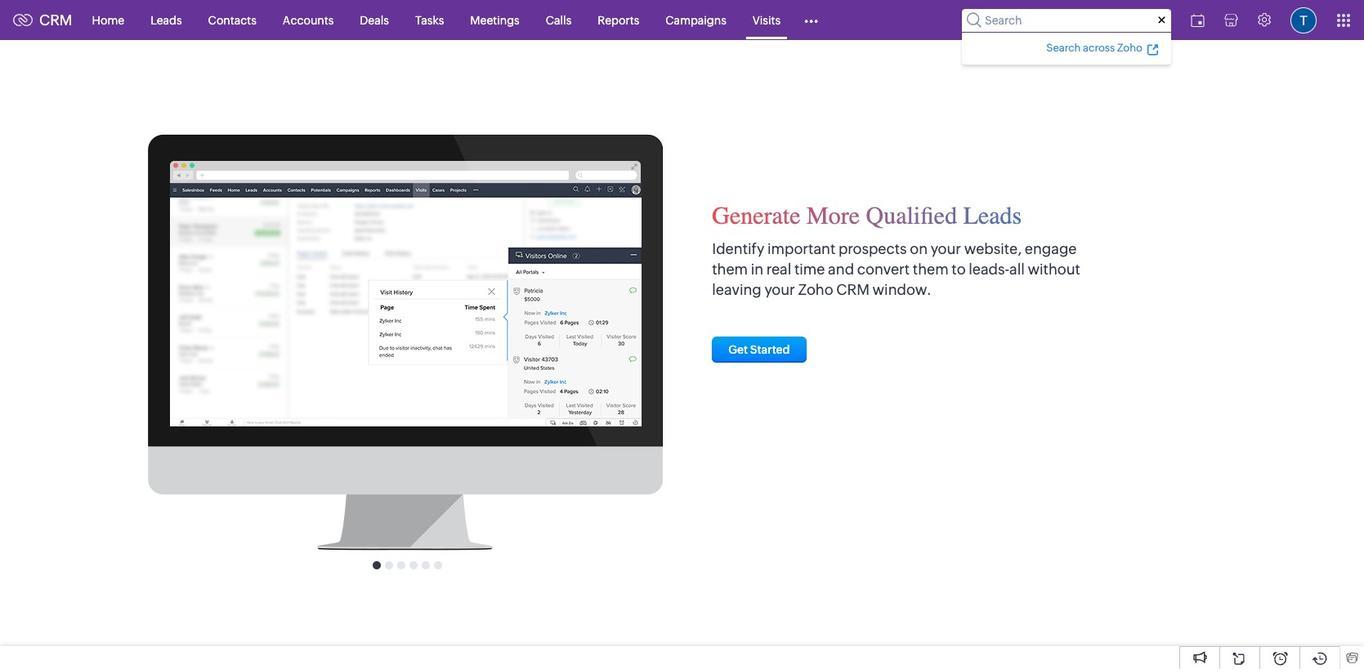 Task type: locate. For each thing, give the bounding box(es) containing it.
profile element
[[1281, 0, 1327, 40]]

zoho
[[1117, 41, 1143, 54], [798, 281, 833, 298]]

and
[[828, 261, 854, 278]]

1 horizontal spatial zoho
[[1117, 41, 1143, 54]]

them down on
[[913, 261, 949, 278]]

generate more qualified leads
[[712, 201, 1022, 230]]

prospects
[[839, 240, 907, 257]]

Search field
[[962, 9, 1171, 31]]

zoho right across at the top of the page
[[1117, 41, 1143, 54]]

leads
[[151, 13, 182, 27], [963, 201, 1022, 230]]

leads right home link
[[151, 13, 182, 27]]

0 horizontal spatial them
[[712, 261, 748, 278]]

1 horizontal spatial them
[[913, 261, 949, 278]]

them up leaving
[[712, 261, 748, 278]]

1 vertical spatial leads
[[963, 201, 1022, 230]]

campaigns
[[666, 13, 727, 27]]

them
[[712, 261, 748, 278], [913, 261, 949, 278]]

without
[[1028, 261, 1081, 278]]

0 vertical spatial zoho
[[1117, 41, 1143, 54]]

home
[[92, 13, 124, 27]]

tasks
[[415, 13, 444, 27]]

leads-
[[969, 261, 1010, 278]]

reports
[[598, 13, 639, 27]]

1 vertical spatial crm
[[836, 281, 870, 298]]

crm inside identify important prospects on your website, engage them in real time and convert them to leads-all without leaving your zoho crm window.
[[836, 281, 870, 298]]

crm left home link
[[39, 11, 72, 29]]

important
[[768, 240, 836, 257]]

identify
[[712, 240, 765, 257]]

leaving
[[712, 281, 762, 298]]

your up 'to'
[[931, 240, 961, 257]]

1 vertical spatial zoho
[[798, 281, 833, 298]]

your
[[931, 240, 961, 257], [765, 281, 795, 298]]

1 horizontal spatial crm
[[836, 281, 870, 298]]

meetings link
[[457, 0, 533, 40]]

qualified
[[866, 201, 957, 230]]

your down real
[[765, 281, 795, 298]]

crm down and
[[836, 281, 870, 298]]

get
[[729, 343, 748, 356]]

convert
[[857, 261, 910, 278]]

to
[[952, 261, 966, 278]]

2 them from the left
[[913, 261, 949, 278]]

home link
[[79, 0, 137, 40]]

1 horizontal spatial your
[[931, 240, 961, 257]]

0 horizontal spatial leads
[[151, 13, 182, 27]]

0 horizontal spatial crm
[[39, 11, 72, 29]]

Other Modules field
[[794, 7, 829, 33]]

zoho down the "time"
[[798, 281, 833, 298]]

reports link
[[585, 0, 653, 40]]

1 them from the left
[[712, 261, 748, 278]]

0 vertical spatial leads
[[151, 13, 182, 27]]

profile image
[[1291, 7, 1317, 33]]

0 horizontal spatial zoho
[[798, 281, 833, 298]]

leads up website,
[[963, 201, 1022, 230]]

contacts link
[[195, 0, 270, 40]]

crm
[[39, 11, 72, 29], [836, 281, 870, 298]]

crm link
[[13, 11, 72, 29]]

contacts
[[208, 13, 257, 27]]

visits link
[[740, 0, 794, 40]]

1 vertical spatial your
[[765, 281, 795, 298]]

calls link
[[533, 0, 585, 40]]

search across zoho
[[1047, 41, 1143, 54]]

website,
[[964, 240, 1022, 257]]



Task type: describe. For each thing, give the bounding box(es) containing it.
0 vertical spatial your
[[931, 240, 961, 257]]

campaigns link
[[653, 0, 740, 40]]

visits
[[753, 13, 781, 27]]

in
[[751, 261, 764, 278]]

deals
[[360, 13, 389, 27]]

get started
[[729, 343, 790, 356]]

on
[[910, 240, 928, 257]]

all
[[1010, 261, 1025, 278]]

search across zoho link
[[1044, 39, 1162, 56]]

started
[[750, 343, 790, 356]]

across
[[1083, 41, 1115, 54]]

create menu image
[[1141, 0, 1181, 40]]

calendar image
[[1191, 13, 1205, 27]]

1 horizontal spatial leads
[[963, 201, 1022, 230]]

window.
[[873, 281, 932, 298]]

0 vertical spatial crm
[[39, 11, 72, 29]]

accounts
[[283, 13, 334, 27]]

0 horizontal spatial your
[[765, 281, 795, 298]]

deals link
[[347, 0, 402, 40]]

generate
[[712, 201, 801, 230]]

more
[[807, 201, 860, 230]]

time
[[794, 261, 825, 278]]

zoho inside identify important prospects on your website, engage them in real time and convert them to leads-all without leaving your zoho crm window.
[[798, 281, 833, 298]]

engage
[[1025, 240, 1077, 257]]

calls
[[546, 13, 572, 27]]

tasks link
[[402, 0, 457, 40]]

meetings
[[470, 13, 520, 27]]

leads link
[[137, 0, 195, 40]]

search
[[1047, 41, 1081, 54]]

get started button
[[712, 337, 806, 363]]

real
[[767, 261, 792, 278]]

accounts link
[[270, 0, 347, 40]]

identify important prospects on your website, engage them in real time and convert them to leads-all without leaving your zoho crm window.
[[712, 240, 1081, 298]]



Task type: vqa. For each thing, say whether or not it's contained in the screenshot.
"Accounts" link
yes



